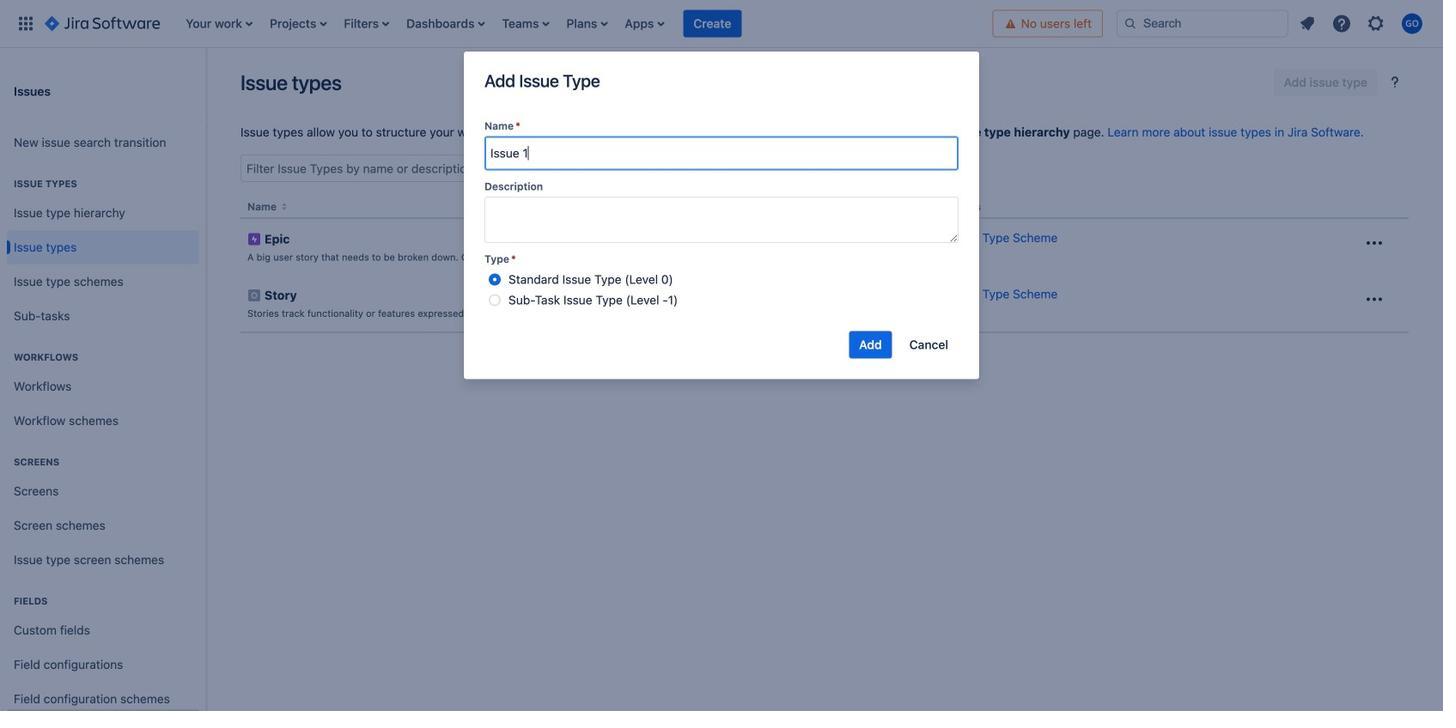 Task type: describe. For each thing, give the bounding box(es) containing it.
workflows group
[[7, 333, 199, 443]]

heading for issue types group
[[7, 177, 199, 191]]

7 list item from the left
[[620, 0, 670, 48]]

3 list item from the left
[[339, 0, 395, 48]]

heading for fields group
[[7, 595, 199, 609]]

1 list item from the left
[[181, 0, 258, 48]]

6 list item from the left
[[562, 0, 613, 48]]

fields group
[[7, 578, 199, 712]]

Search field
[[1117, 10, 1289, 37]]

search image
[[1124, 17, 1138, 31]]

heading for screens group
[[7, 456, 199, 469]]

primary element
[[10, 0, 993, 48]]



Task type: locate. For each thing, give the bounding box(es) containing it.
list
[[177, 0, 993, 48], [1293, 8, 1434, 39]]

5 list item from the left
[[497, 0, 555, 48]]

1 heading from the top
[[7, 177, 199, 191]]

4 list item from the left
[[401, 0, 490, 48]]

2 list item from the left
[[265, 0, 332, 48]]

2 heading from the top
[[7, 351, 199, 364]]

heading
[[7, 177, 199, 191], [7, 351, 199, 364], [7, 456, 199, 469], [7, 595, 199, 609]]

screens group
[[7, 438, 199, 583]]

heading for workflows group
[[7, 351, 199, 364]]

None text field
[[485, 197, 959, 243]]

8 list item from the left
[[684, 0, 742, 48]]

banner
[[0, 0, 1444, 48]]

learn more image
[[1385, 72, 1406, 93]]

Filter Issue Types by name or description text field
[[242, 156, 501, 180]]

3 heading from the top
[[7, 456, 199, 469]]

4 heading from the top
[[7, 595, 199, 609]]

list item
[[181, 0, 258, 48], [265, 0, 332, 48], [339, 0, 395, 48], [401, 0, 490, 48], [497, 0, 555, 48], [562, 0, 613, 48], [620, 0, 670, 48], [684, 0, 742, 48]]

None search field
[[1117, 10, 1289, 37]]

1 horizontal spatial list
[[1293, 8, 1434, 39]]

issue types group
[[7, 160, 199, 339]]

jira software image
[[45, 13, 160, 34], [45, 13, 160, 34]]

None field
[[486, 138, 958, 169]]

group
[[1274, 69, 1410, 96]]

0 horizontal spatial list
[[177, 0, 993, 48]]

option group
[[485, 269, 959, 311]]



Task type: vqa. For each thing, say whether or not it's contained in the screenshot.
second Heading from the bottom
yes



